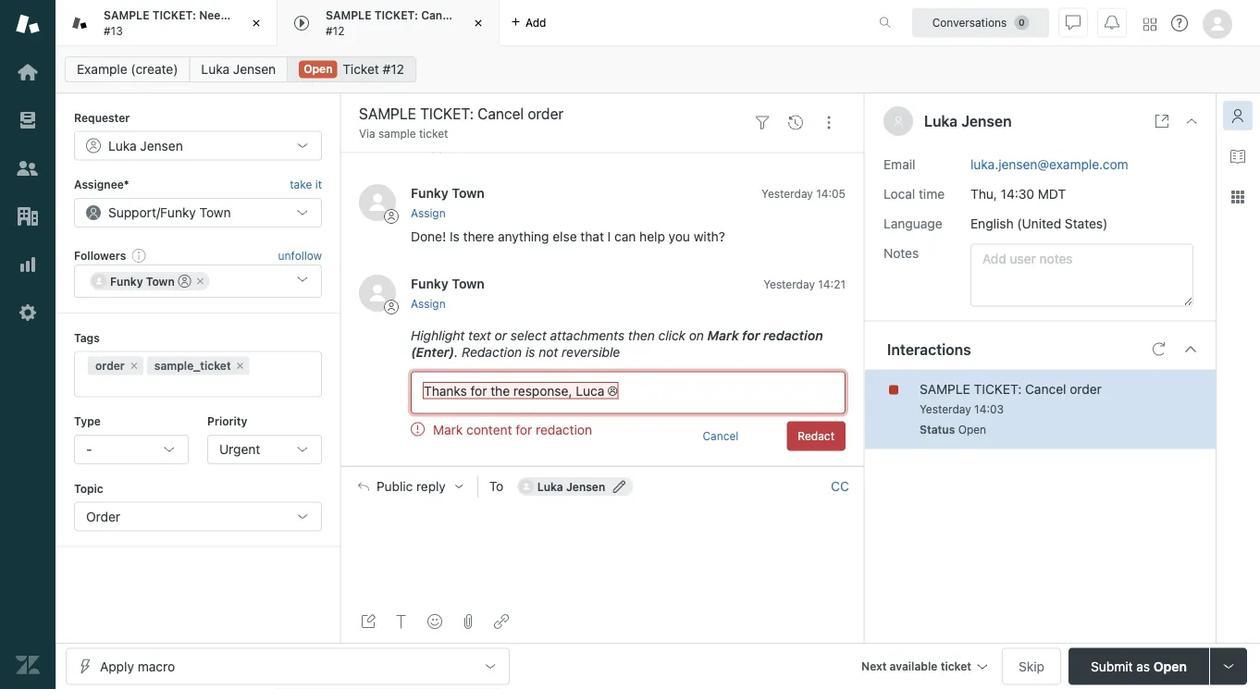 Task type: describe. For each thing, give the bounding box(es) containing it.
#12 inside "sample ticket: cancel order #12"
[[326, 24, 344, 37]]

town inside the "assignee*" element
[[200, 205, 231, 220]]

need
[[199, 9, 228, 22]]

apps image
[[1230, 190, 1245, 204]]

add
[[525, 16, 546, 29]]

for inside alert
[[516, 422, 532, 438]]

funky town link for yesterday 14:21
[[411, 277, 485, 292]]

admin image
[[16, 301, 40, 325]]

yes,
[[411, 139, 436, 154]]

14:21
[[818, 279, 846, 292]]

urgent button
[[207, 435, 322, 464]]

town up there
[[452, 186, 485, 201]]

add attachment image
[[461, 614, 476, 629]]

button displays agent's chat status as invisible. image
[[1066, 15, 1081, 30]]

apply
[[100, 659, 134, 674]]

submit
[[1091, 659, 1133, 674]]

(enter)
[[411, 345, 455, 360]]

redact
[[798, 430, 834, 443]]

macro
[[138, 659, 175, 674]]

take
[[290, 178, 312, 191]]

conversations
[[932, 16, 1007, 29]]

ticket: for sample ticket: need less items than ordered #13
[[152, 9, 196, 22]]

assign for yesterday 14:05
[[411, 207, 446, 220]]

ticket: for sample ticket: cancel order #12
[[374, 9, 418, 22]]

highlight text or select attachments then click on
[[411, 328, 707, 343]]

displays possible ticket submission types image
[[1221, 659, 1236, 674]]

open inside secondary element
[[304, 62, 333, 75]]

(united
[[1017, 216, 1061, 231]]

yesterday 14:05
[[761, 188, 846, 201]]

zendesk products image
[[1143, 18, 1156, 31]]

for for thanks
[[470, 383, 487, 399]]

filter image
[[755, 115, 770, 130]]

hide composer image
[[595, 459, 610, 474]]

- button
[[74, 435, 189, 464]]

luka jensen down 'hide composer' icon
[[537, 480, 605, 493]]

reply
[[416, 479, 446, 494]]

mark content for redaction
[[433, 422, 592, 438]]

take it
[[290, 178, 322, 191]]

get started image
[[16, 60, 40, 84]]

ticket for via sample ticket
[[419, 127, 448, 140]]

unfollow button
[[278, 247, 322, 264]]

status
[[920, 423, 955, 436]]

else
[[553, 230, 577, 245]]

interactions
[[887, 340, 971, 358]]

close image inside tabs tab list
[[469, 14, 488, 32]]

-
[[86, 442, 92, 457]]

ticket
[[343, 62, 379, 77]]

i
[[608, 230, 611, 245]]

content
[[466, 422, 512, 438]]

for for mark
[[742, 328, 760, 343]]

example (create)
[[77, 62, 178, 77]]

assign button for yesterday 14:05
[[411, 205, 446, 222]]

topic
[[74, 482, 103, 495]]

. redaction is not reversible
[[455, 345, 620, 360]]

next available ticket button
[[853, 648, 995, 688]]

sample ticket: cancel order #12
[[326, 9, 491, 37]]

/
[[156, 205, 160, 220]]

ticket actions image
[[821, 115, 836, 130]]

cancel inside button
[[703, 430, 739, 443]]

mark for content
[[433, 422, 463, 438]]

#12 inside secondary element
[[383, 62, 404, 77]]

funky down done!
[[411, 277, 448, 292]]

cancel for sample ticket: cancel order #12
[[421, 9, 458, 22]]

funky up done!
[[411, 186, 448, 201]]

requester element
[[74, 131, 322, 160]]

thu,
[[970, 186, 997, 201]]

redaction inside alert
[[536, 422, 592, 438]]

luka inside secondary element
[[201, 62, 229, 77]]

funky town option
[[90, 272, 210, 291]]

cc
[[831, 479, 849, 494]]

events image
[[788, 115, 803, 130]]

mark for for
[[707, 328, 739, 343]]

local time
[[883, 186, 945, 201]]

as
[[1136, 659, 1150, 674]]

is
[[450, 230, 460, 245]]

assignee* element
[[74, 198, 322, 227]]

text
[[468, 328, 491, 343]]

done! is there anything else that i can help you with?
[[411, 230, 725, 245]]

cc button
[[831, 478, 849, 495]]

sample ticket: cancel order yesterday 14:03 status open
[[920, 381, 1102, 436]]

that
[[580, 230, 604, 245]]

next
[[861, 660, 887, 673]]

priority
[[207, 415, 247, 428]]

tab containing sample ticket: need less items than ordered
[[56, 0, 359, 46]]

remove image
[[128, 360, 140, 372]]

☹️
[[608, 383, 617, 399]]

urgent
[[219, 442, 260, 457]]

zendesk image
[[16, 653, 40, 677]]

language
[[883, 216, 942, 231]]

than
[[288, 9, 313, 22]]

conversationlabel log
[[340, 97, 864, 466]]

Yesterday 14:21 text field
[[763, 279, 846, 292]]

cancel button
[[691, 422, 750, 451]]

14:05
[[816, 188, 846, 201]]

edit user image
[[613, 480, 626, 493]]

main element
[[0, 0, 56, 689]]

luka jensen inside the requester element
[[108, 138, 183, 153]]

luca
[[576, 383, 604, 399]]

funky town assign for yesterday 14:21
[[411, 277, 485, 311]]

next available ticket
[[861, 660, 971, 673]]

redaction
[[462, 345, 522, 360]]

tags
[[74, 331, 100, 344]]

add button
[[500, 0, 557, 45]]

avatar image for yesterday 14:05
[[359, 184, 396, 222]]

customers image
[[16, 156, 40, 180]]

mark content for redaction alert
[[411, 422, 691, 451]]

luka.jensen@example.com
[[970, 156, 1128, 172]]

sample ticket: need less items than ordered #13
[[104, 9, 359, 37]]

luka inside the requester element
[[108, 138, 137, 153]]

followers
[[74, 249, 126, 262]]

funky inside option
[[110, 275, 143, 288]]

sample for sample ticket: need less items than ordered #13
[[104, 9, 149, 22]]

english
[[970, 216, 1014, 231]]

notes
[[883, 245, 919, 260]]

luka up time
[[924, 112, 958, 130]]

customer context image
[[1230, 108, 1245, 123]]

with?
[[694, 230, 725, 245]]

organizations image
[[16, 204, 40, 229]]

assign for yesterday 14:21
[[411, 298, 446, 311]]

add link (cmd k) image
[[494, 614, 509, 629]]

notifications image
[[1105, 15, 1119, 30]]

ticket #12
[[343, 62, 404, 77]]

english (united states)
[[970, 216, 1108, 231]]



Task type: vqa. For each thing, say whether or not it's contained in the screenshot.
Cancel to the middle
yes



Task type: locate. For each thing, give the bounding box(es) containing it.
sample_ticket
[[154, 359, 231, 372]]

funkytownclown1@gmail.com image
[[92, 274, 106, 289]]

0 vertical spatial avatar image
[[359, 184, 396, 222]]

anything
[[498, 230, 549, 245]]

luka jensen up 'thu,'
[[924, 112, 1012, 130]]

0 vertical spatial funky town assign
[[411, 186, 485, 220]]

assign button up done!
[[411, 205, 446, 222]]

2 vertical spatial open
[[1154, 659, 1187, 674]]

ticket: up 14:03
[[974, 381, 1022, 396]]

funky town
[[110, 275, 175, 288]]

14:30
[[1001, 186, 1034, 201]]

support / funky town
[[108, 205, 231, 220]]

luka jensen inside luka jensen link
[[201, 62, 276, 77]]

yesterday for yesterday 14:21
[[763, 279, 815, 292]]

1 horizontal spatial for
[[516, 422, 532, 438]]

reporting image
[[16, 253, 40, 277]]

0 vertical spatial for
[[742, 328, 760, 343]]

luka right luka.jensen@example.com icon
[[537, 480, 563, 493]]

tab up luka jensen link
[[56, 0, 359, 46]]

1 horizontal spatial ticket:
[[374, 9, 418, 22]]

reversible
[[562, 345, 620, 360]]

there
[[463, 230, 494, 245]]

done!
[[411, 230, 446, 245]]

help
[[639, 230, 665, 245]]

take it button
[[290, 175, 322, 194]]

1 vertical spatial cancel
[[1025, 381, 1066, 396]]

Subject field
[[355, 103, 742, 125]]

luka.jensen@example.com image
[[519, 479, 534, 494]]

insert emojis image
[[427, 614, 442, 629]]

apply macro
[[100, 659, 175, 674]]

funky town link up is
[[411, 186, 485, 201]]

assign button up highlight
[[411, 296, 446, 313]]

open left ticket
[[304, 62, 333, 75]]

1 vertical spatial remove image
[[235, 360, 246, 372]]

zendesk support image
[[16, 12, 40, 36]]

luka jensen link
[[189, 56, 288, 82]]

2 horizontal spatial open
[[1154, 659, 1187, 674]]

cancel inside 'sample ticket: cancel order yesterday 14:03 status open'
[[1025, 381, 1066, 396]]

knowledge image
[[1230, 149, 1245, 164]]

funky right the support
[[160, 205, 196, 220]]

1 horizontal spatial mark
[[707, 328, 739, 343]]

jensen inside secondary element
[[233, 62, 276, 77]]

sample right than
[[326, 9, 371, 22]]

click
[[658, 328, 685, 343]]

available
[[890, 660, 938, 673]]

cancel for sample ticket: cancel order yesterday 14:03 status open
[[1025, 381, 1066, 396]]

luka down sample ticket: need less items than ordered #13
[[201, 62, 229, 77]]

please
[[439, 139, 478, 154]]

funky town assign for yesterday 14:05
[[411, 186, 485, 220]]

jensen up /
[[140, 138, 183, 153]]

funky right funkytownclown1@gmail.com image
[[110, 275, 143, 288]]

order inside 'sample ticket: cancel order yesterday 14:03 status open'
[[1070, 381, 1102, 396]]

it
[[315, 178, 322, 191]]

1 funky town assign from the top
[[411, 186, 485, 220]]

ticket right available
[[941, 660, 971, 673]]

mark down 'thanks'
[[433, 422, 463, 438]]

tab containing sample ticket: cancel order
[[278, 0, 500, 46]]

yesterday up status
[[920, 403, 971, 416]]

yes, please
[[411, 139, 478, 154]]

sample
[[104, 9, 149, 22], [326, 9, 371, 22], [920, 381, 970, 396]]

thu, 14:30 mdt
[[970, 186, 1066, 201]]

attachments
[[550, 328, 624, 343]]

followers element
[[74, 265, 322, 298]]

ticket: inside 'sample ticket: cancel order yesterday 14:03 status open'
[[974, 381, 1022, 396]]

close image left add popup button
[[469, 14, 488, 32]]

Yesterday 14:03 text field
[[920, 403, 1004, 416]]

funky inside the "assignee*" element
[[160, 205, 196, 220]]

sample
[[378, 127, 416, 140]]

to
[[489, 479, 503, 494]]

redact button
[[787, 422, 846, 451]]

assign button for yesterday 14:21
[[411, 296, 446, 313]]

2 avatar image from the top
[[359, 275, 396, 312]]

avatar image
[[359, 184, 396, 222], [359, 275, 396, 312]]

1 vertical spatial redaction
[[536, 422, 592, 438]]

1 horizontal spatial sample
[[326, 9, 371, 22]]

remove image right the "user is an agent" image
[[195, 276, 206, 287]]

funky
[[411, 186, 448, 201], [160, 205, 196, 220], [110, 275, 143, 288], [411, 277, 448, 292]]

view more details image
[[1155, 114, 1169, 129]]

is
[[525, 345, 535, 360]]

then
[[628, 328, 655, 343]]

thanks for the response, luca ☹️
[[424, 383, 617, 399]]

skip
[[1019, 659, 1044, 674]]

Add user notes text field
[[970, 244, 1193, 307]]

town left the "user is an agent" image
[[146, 275, 175, 288]]

order for sample ticket: cancel order #12
[[461, 9, 491, 22]]

for inside mark for redaction (enter)
[[742, 328, 760, 343]]

for left the
[[470, 383, 487, 399]]

ticket right sample
[[419, 127, 448, 140]]

0 horizontal spatial close image
[[469, 14, 488, 32]]

luka jensen down requester
[[108, 138, 183, 153]]

on
[[689, 328, 704, 343]]

1 vertical spatial funky town link
[[411, 277, 485, 292]]

mark for redaction (enter)
[[411, 328, 823, 360]]

mark inside mark for redaction (enter)
[[707, 328, 739, 343]]

luka jensen
[[201, 62, 276, 77], [924, 112, 1012, 130], [108, 138, 183, 153], [537, 480, 605, 493]]

1 horizontal spatial remove image
[[235, 360, 246, 372]]

ticket: up ticket #12 on the top left of the page
[[374, 9, 418, 22]]

redaction inside mark for redaction (enter)
[[763, 328, 823, 343]]

1 vertical spatial for
[[470, 383, 487, 399]]

unfollow
[[278, 249, 322, 262]]

2 assign from the top
[[411, 298, 446, 311]]

town inside option
[[146, 275, 175, 288]]

0 vertical spatial redaction
[[763, 328, 823, 343]]

you
[[669, 230, 690, 245]]

1 horizontal spatial order
[[461, 9, 491, 22]]

local
[[883, 186, 915, 201]]

2 horizontal spatial sample
[[920, 381, 970, 396]]

for
[[742, 328, 760, 343], [470, 383, 487, 399], [516, 422, 532, 438]]

yesterday for yesterday 14:05
[[761, 188, 813, 201]]

ticket inside dropdown button
[[941, 660, 971, 673]]

#12 down ordered
[[326, 24, 344, 37]]

luka down requester
[[108, 138, 137, 153]]

open inside 'sample ticket: cancel order yesterday 14:03 status open'
[[958, 423, 986, 436]]

for right on
[[742, 328, 760, 343]]

ticket: left the need
[[152, 9, 196, 22]]

2 vertical spatial yesterday
[[920, 403, 971, 416]]

or
[[495, 328, 507, 343]]

0 horizontal spatial order
[[95, 359, 125, 372]]

redaction down response,
[[536, 422, 592, 438]]

response,
[[513, 383, 572, 399]]

redaction
[[763, 328, 823, 343], [536, 422, 592, 438]]

cancel inside "sample ticket: cancel order #12"
[[421, 9, 458, 22]]

1 assign from the top
[[411, 207, 446, 220]]

for right content
[[516, 422, 532, 438]]

jensen down close icon
[[233, 62, 276, 77]]

ticket
[[419, 127, 448, 140], [941, 660, 971, 673]]

2 horizontal spatial ticket:
[[974, 381, 1022, 396]]

0 vertical spatial mark
[[707, 328, 739, 343]]

2 horizontal spatial order
[[1070, 381, 1102, 396]]

yesterday 14:21
[[763, 279, 846, 292]]

2 funky town link from the top
[[411, 277, 485, 292]]

#13
[[104, 24, 123, 37]]

1 vertical spatial open
[[958, 423, 986, 436]]

0 horizontal spatial open
[[304, 62, 333, 75]]

1 vertical spatial close image
[[1184, 114, 1199, 129]]

format text image
[[394, 614, 409, 629]]

funky town assign up is
[[411, 186, 485, 220]]

highlight
[[411, 328, 465, 343]]

ticket: for sample ticket: cancel order yesterday 14:03 status open
[[974, 381, 1022, 396]]

0 horizontal spatial cancel
[[421, 9, 458, 22]]

0 vertical spatial close image
[[469, 14, 488, 32]]

user is an agent image
[[178, 275, 191, 288]]

0 horizontal spatial for
[[470, 383, 487, 399]]

via
[[359, 127, 375, 140]]

yesterday inside 'sample ticket: cancel order yesterday 14:03 status open'
[[920, 403, 971, 416]]

0 horizontal spatial remove image
[[195, 276, 206, 287]]

1 vertical spatial yesterday
[[763, 279, 815, 292]]

sample up yesterday 14:03 text box
[[920, 381, 970, 396]]

1 tab from the left
[[56, 0, 359, 46]]

remove image right sample_ticket
[[235, 360, 246, 372]]

submit as open
[[1091, 659, 1187, 674]]

email
[[883, 156, 915, 172]]

views image
[[16, 108, 40, 132]]

select
[[510, 328, 546, 343]]

public reply
[[377, 479, 446, 494]]

2 tab from the left
[[278, 0, 500, 46]]

close image right view more details icon
[[1184, 114, 1199, 129]]

0 vertical spatial #12
[[326, 24, 344, 37]]

support
[[108, 205, 156, 220]]

topic element
[[74, 502, 322, 531]]

funky town assign up highlight
[[411, 277, 485, 311]]

ordered
[[316, 9, 359, 22]]

town right /
[[200, 205, 231, 220]]

assign up highlight
[[411, 298, 446, 311]]

cancel
[[421, 9, 458, 22], [1025, 381, 1066, 396], [703, 430, 739, 443]]

assign up done!
[[411, 207, 446, 220]]

draft mode image
[[361, 614, 376, 629]]

sample for sample ticket: cancel order yesterday 14:03 status open
[[920, 381, 970, 396]]

mark inside alert
[[433, 422, 463, 438]]

remove image
[[195, 276, 206, 287], [235, 360, 246, 372]]

2 vertical spatial cancel
[[703, 430, 739, 443]]

jensen inside the requester element
[[140, 138, 183, 153]]

assign button
[[411, 205, 446, 222], [411, 296, 446, 313]]

0 vertical spatial assign
[[411, 207, 446, 220]]

redaction down yesterday 14:21
[[763, 328, 823, 343]]

secondary element
[[56, 51, 1260, 88]]

1 vertical spatial ticket
[[941, 660, 971, 673]]

open down yesterday 14:03 text box
[[958, 423, 986, 436]]

ticket:
[[152, 9, 196, 22], [374, 9, 418, 22], [974, 381, 1022, 396]]

0 horizontal spatial #12
[[326, 24, 344, 37]]

(create)
[[131, 62, 178, 77]]

1 assign button from the top
[[411, 205, 446, 222]]

can
[[614, 230, 636, 245]]

mark right on
[[707, 328, 739, 343]]

1 vertical spatial assign
[[411, 298, 446, 311]]

0 vertical spatial funky town link
[[411, 186, 485, 201]]

0 vertical spatial open
[[304, 62, 333, 75]]

order inside "sample ticket: cancel order #12"
[[461, 9, 491, 22]]

funky town link
[[411, 186, 485, 201], [411, 277, 485, 292]]

remove image inside funky town option
[[195, 276, 206, 287]]

0 vertical spatial ticket
[[419, 127, 448, 140]]

sample inside "sample ticket: cancel order #12"
[[326, 9, 371, 22]]

1 horizontal spatial open
[[958, 423, 986, 436]]

1 horizontal spatial close image
[[1184, 114, 1199, 129]]

0 vertical spatial yesterday
[[761, 188, 813, 201]]

mdt
[[1038, 186, 1066, 201]]

2 horizontal spatial for
[[742, 328, 760, 343]]

open right as
[[1154, 659, 1187, 674]]

yesterday left 14:21
[[763, 279, 815, 292]]

close image
[[247, 14, 266, 32]]

2 assign button from the top
[[411, 296, 446, 313]]

1 horizontal spatial cancel
[[703, 430, 739, 443]]

example (create) button
[[65, 56, 190, 82]]

avatar image for yesterday 14:21
[[359, 275, 396, 312]]

order for sample ticket: cancel order yesterday 14:03 status open
[[1070, 381, 1102, 396]]

sample up #13
[[104, 9, 149, 22]]

1 horizontal spatial ticket
[[941, 660, 971, 673]]

ticket: inside "sample ticket: cancel order #12"
[[374, 9, 418, 22]]

1 funky town link from the top
[[411, 186, 485, 201]]

example
[[77, 62, 127, 77]]

1 vertical spatial avatar image
[[359, 275, 396, 312]]

0 vertical spatial assign button
[[411, 205, 446, 222]]

2 horizontal spatial cancel
[[1025, 381, 1066, 396]]

funky town assign
[[411, 186, 485, 220], [411, 277, 485, 311]]

user image
[[893, 116, 904, 127], [894, 117, 902, 126]]

1 vertical spatial funky town assign
[[411, 277, 485, 311]]

luka jensen down sample ticket: need less items than ordered #13
[[201, 62, 276, 77]]

funky town link down is
[[411, 277, 485, 292]]

2 vertical spatial order
[[1070, 381, 1102, 396]]

ticket for next available ticket
[[941, 660, 971, 673]]

1 horizontal spatial redaction
[[763, 328, 823, 343]]

2 vertical spatial for
[[516, 422, 532, 438]]

close image
[[469, 14, 488, 32], [1184, 114, 1199, 129]]

0 horizontal spatial redaction
[[536, 422, 592, 438]]

states)
[[1065, 216, 1108, 231]]

funky town link for yesterday 14:05
[[411, 186, 485, 201]]

1 vertical spatial mark
[[433, 422, 463, 438]]

14:03
[[974, 403, 1004, 416]]

1 avatar image from the top
[[359, 184, 396, 222]]

thanks
[[424, 383, 467, 399]]

sample inside 'sample ticket: cancel order yesterday 14:03 status open'
[[920, 381, 970, 396]]

info on adding followers image
[[132, 248, 146, 263]]

sample for sample ticket: cancel order #12
[[326, 9, 371, 22]]

tab
[[56, 0, 359, 46], [278, 0, 500, 46]]

jensen down 'hide composer' icon
[[566, 480, 605, 493]]

sample inside sample ticket: need less items than ordered #13
[[104, 9, 149, 22]]

skip button
[[1002, 648, 1061, 685]]

#12 right ticket
[[383, 62, 404, 77]]

ticket: inside sample ticket: need less items than ordered #13
[[152, 9, 196, 22]]

jensen up 'thu,'
[[961, 112, 1012, 130]]

Yesterday 14:05 text field
[[761, 188, 846, 201]]

0 horizontal spatial sample
[[104, 9, 149, 22]]

#12
[[326, 24, 344, 37], [383, 62, 404, 77]]

1 horizontal spatial #12
[[383, 62, 404, 77]]

tab up ticket #12 on the top left of the page
[[278, 0, 500, 46]]

0 vertical spatial cancel
[[421, 9, 458, 22]]

0 horizontal spatial ticket
[[419, 127, 448, 140]]

yesterday left the 14:05
[[761, 188, 813, 201]]

1 vertical spatial assign button
[[411, 296, 446, 313]]

public reply button
[[341, 467, 477, 506]]

tabs tab list
[[56, 0, 859, 46]]

0 horizontal spatial ticket:
[[152, 9, 196, 22]]

0 vertical spatial order
[[461, 9, 491, 22]]

conversations button
[[912, 8, 1049, 37]]

1 vertical spatial order
[[95, 359, 125, 372]]

town down there
[[452, 277, 485, 292]]

public
[[377, 479, 413, 494]]

via sample ticket
[[359, 127, 448, 140]]

0 horizontal spatial mark
[[433, 422, 463, 438]]

1 vertical spatial #12
[[383, 62, 404, 77]]

0 vertical spatial remove image
[[195, 276, 206, 287]]

get help image
[[1171, 15, 1188, 31]]

less
[[231, 9, 252, 22]]

2 funky town assign from the top
[[411, 277, 485, 311]]



